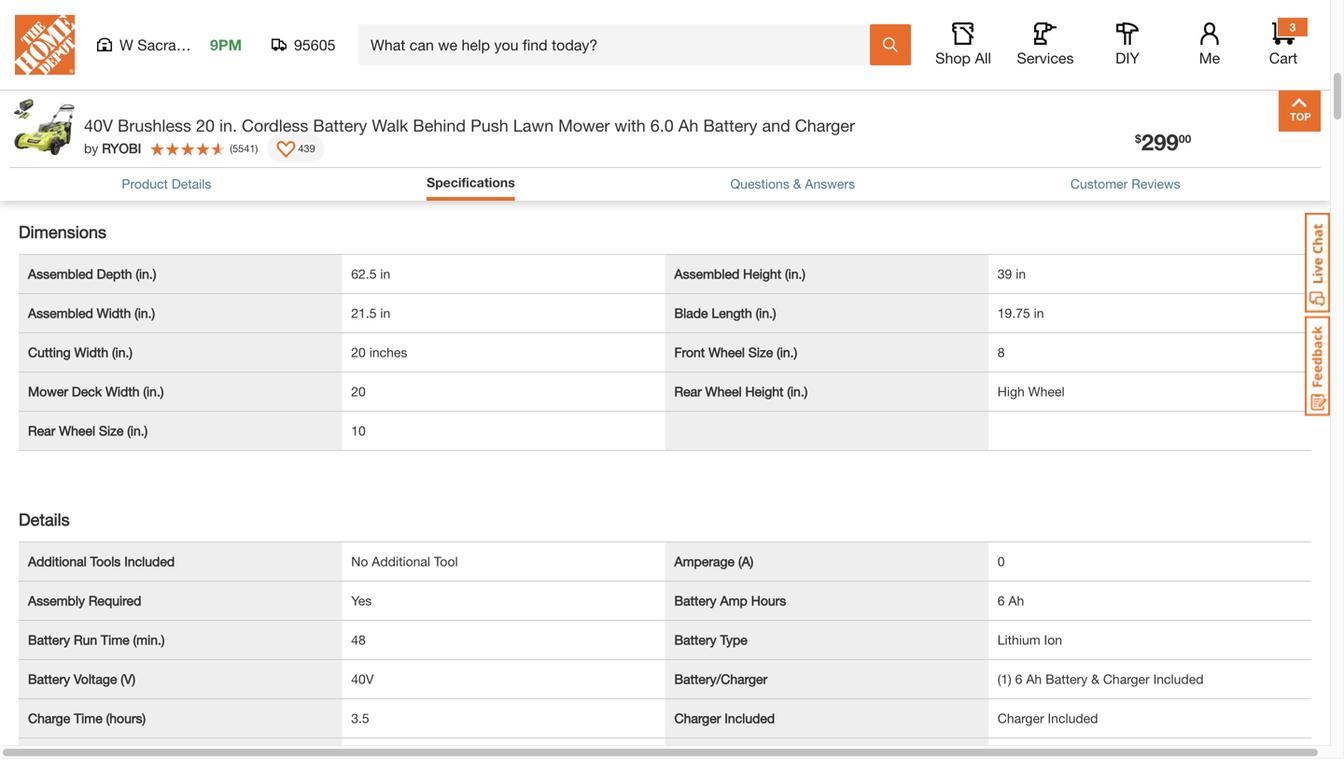 Task type: describe. For each thing, give the bounding box(es) containing it.
battery left the and
[[704, 115, 758, 135]]

299
[[1142, 128, 1179, 155]]

(min.)
[[133, 632, 165, 648]]

439
[[298, 142, 315, 154]]

battery up the 439 in the top of the page
[[313, 115, 367, 135]]

40v for 40v brushless 20 in. cordless battery walk behind push lawn mower with 6.0 ah battery and charger
[[84, 115, 113, 135]]

inches
[[369, 345, 408, 360]]

assembly required
[[28, 593, 141, 608]]

and
[[762, 115, 791, 135]]

1 horizontal spatial 39
[[998, 266, 1012, 282]]

(in.) right the 'depth'
[[136, 266, 156, 282]]

39 in
[[998, 266, 1026, 282]]

battery down ion
[[1046, 671, 1088, 687]]

tool
[[434, 554, 458, 569]]

assembled width (in.)
[[28, 305, 155, 321]]

charge time (hours)
[[28, 711, 146, 726]]

w inside 'specifications dimensions: h 39 in , w 21.5 in , d 62.5 in'
[[134, 156, 146, 172]]

in.
[[219, 115, 237, 135]]

mower deck width (in.)
[[28, 384, 164, 399]]

ion
[[1044, 632, 1063, 648]]

battery amp hours
[[675, 593, 787, 608]]

48
[[351, 632, 366, 648]]

h
[[85, 156, 94, 172]]

size for front wheel size (in.)
[[749, 345, 773, 360]]

assembled for assembled height (in.)
[[675, 266, 740, 282]]

(in.) right length
[[756, 305, 777, 321]]

the home depot logo image
[[15, 15, 75, 75]]

9pm
[[210, 36, 242, 54]]

no
[[351, 554, 368, 569]]

front wheel size (in.)
[[675, 345, 798, 360]]

1 vertical spatial details
[[172, 176, 211, 191]]

$ 299 00
[[1136, 128, 1192, 155]]

0 horizontal spatial 6
[[998, 593, 1005, 608]]

behind
[[413, 115, 466, 135]]

95605 button
[[272, 35, 336, 54]]

all
[[975, 49, 992, 67]]

0 vertical spatial height
[[743, 266, 782, 282]]

0 horizontal spatial details
[[19, 509, 70, 529]]

(
[[230, 142, 233, 154]]

$
[[1136, 132, 1142, 145]]

battery up charge
[[28, 671, 70, 687]]

me
[[1200, 49, 1221, 67]]

1 vertical spatial height
[[746, 384, 784, 399]]

0 horizontal spatial w
[[120, 36, 133, 54]]

assembled for assembled width (in.)
[[28, 305, 93, 321]]

brushless
[[118, 115, 191, 135]]

1 vertical spatial time
[[74, 711, 102, 726]]

rear wheel size (in.)
[[28, 423, 148, 438]]

voltage
[[74, 671, 117, 687]]

40v brushless 20 in. cordless battery walk behind push lawn mower with 6.0 ah battery and charger
[[84, 115, 855, 135]]

by
[[84, 141, 98, 156]]

cart 3
[[1270, 21, 1298, 67]]

0 vertical spatial 20
[[196, 115, 215, 135]]

What can we help you find today? search field
[[371, 25, 869, 64]]

62.5 in
[[351, 266, 391, 282]]

wheel for high wheel
[[1029, 384, 1065, 399]]

me button
[[1180, 22, 1240, 67]]

1 vertical spatial 62.5
[[351, 266, 377, 282]]

product image image
[[14, 99, 75, 160]]

push
[[471, 115, 509, 135]]

0 vertical spatial product
[[9, 63, 73, 83]]

20 inches
[[351, 345, 408, 360]]

no additional tool
[[351, 554, 458, 569]]

rear wheel height (in.)
[[675, 384, 808, 399]]

additional tools included
[[28, 554, 175, 569]]

blade length (in.)
[[675, 305, 777, 321]]

cutting
[[28, 345, 71, 360]]

(1) 6 ah battery & charger included
[[998, 671, 1204, 687]]

6 ah
[[998, 593, 1025, 608]]

(in.) up the mower deck width (in.)
[[112, 345, 133, 360]]

high
[[998, 384, 1025, 399]]

(hours)
[[106, 711, 146, 726]]

by ryobi
[[84, 141, 141, 156]]

hours
[[751, 593, 787, 608]]

live chat image
[[1305, 213, 1331, 313]]

39 inside 'specifications dimensions: h 39 in , w 21.5 in , d 62.5 in'
[[98, 156, 113, 172]]

2 charger included from the left
[[998, 711, 1099, 726]]

questions
[[731, 176, 790, 191]]

20 for 20
[[351, 384, 366, 399]]

0
[[998, 554, 1005, 569]]

with
[[615, 115, 646, 135]]

battery run time (min.)
[[28, 632, 165, 648]]

specifications dimensions: h 39 in , w 21.5 in , d 62.5 in
[[9, 127, 248, 172]]

8
[[998, 345, 1005, 360]]

95605
[[294, 36, 336, 54]]

20 for 20 inches
[[351, 345, 366, 360]]

(in.) down the mower deck width (in.)
[[127, 423, 148, 438]]

in left d
[[178, 156, 189, 172]]

amperage (a)
[[675, 554, 754, 569]]

00
[[1179, 132, 1192, 145]]

10
[[351, 423, 366, 438]]

rear for rear wheel height (in.)
[[675, 384, 702, 399]]

2 vertical spatial width
[[105, 384, 140, 399]]

specifications for specifications dimensions: h 39 in , w 21.5 in , d 62.5 in
[[9, 127, 123, 147]]

services button
[[1016, 22, 1076, 67]]

wheel for rear wheel size (in.)
[[59, 423, 95, 438]]

( 5541 )
[[230, 142, 258, 154]]

in down ryobi
[[116, 156, 126, 172]]

run
[[74, 632, 97, 648]]

in up 19.75 in on the top of page
[[1016, 266, 1026, 282]]

1 , from the left
[[126, 156, 130, 172]]

deck
[[72, 384, 102, 399]]

2 , from the left
[[189, 156, 192, 172]]

lithium
[[998, 632, 1041, 648]]

services
[[1017, 49, 1074, 67]]

1 additional from the left
[[28, 554, 87, 569]]

dimensions:
[[9, 156, 81, 172]]

assembly
[[28, 593, 85, 608]]

shop all button
[[934, 22, 994, 67]]

customer reviews
[[1071, 176, 1181, 191]]



Task type: vqa. For each thing, say whether or not it's contained in the screenshot.
the left Budget
no



Task type: locate. For each thing, give the bounding box(es) containing it.
0 vertical spatial specifications
[[9, 127, 123, 147]]

time right 'run'
[[101, 632, 129, 648]]

1 vertical spatial w
[[134, 156, 146, 172]]

charge
[[28, 711, 70, 726]]

1 vertical spatial &
[[1092, 671, 1100, 687]]

0 vertical spatial mower
[[558, 115, 610, 135]]

w sacramento 9pm
[[120, 36, 242, 54]]

d
[[196, 156, 205, 172]]

height up length
[[743, 266, 782, 282]]

in up 21.5 in
[[380, 266, 391, 282]]

ah right (1)
[[1027, 671, 1042, 687]]

rear down the mower deck width (in.)
[[28, 423, 55, 438]]

0 vertical spatial 21.5
[[149, 156, 175, 172]]

0 horizontal spatial ah
[[679, 115, 699, 135]]

39 up 19.75
[[998, 266, 1012, 282]]

0 vertical spatial rear
[[675, 384, 702, 399]]

1 horizontal spatial details
[[78, 63, 133, 83]]

lithium ion
[[998, 632, 1063, 648]]

1 vertical spatial width
[[74, 345, 108, 360]]

1 vertical spatial product details
[[122, 176, 211, 191]]

length
[[712, 305, 752, 321]]

answers
[[805, 176, 855, 191]]

1 vertical spatial ah
[[1009, 593, 1025, 608]]

62.5 down (
[[209, 156, 234, 172]]

rear down front
[[675, 384, 702, 399]]

1 vertical spatial mower
[[28, 384, 68, 399]]

assembled depth (in.)
[[28, 266, 156, 282]]

yes
[[351, 593, 372, 608]]

cutting width (in.)
[[28, 345, 133, 360]]

20 up 10 on the left
[[351, 384, 366, 399]]

1 horizontal spatial charger included
[[998, 711, 1099, 726]]

6 right (1)
[[1016, 671, 1023, 687]]

1 horizontal spatial w
[[134, 156, 146, 172]]

1 horizontal spatial mower
[[558, 115, 610, 135]]

customer
[[1071, 176, 1128, 191]]

(v)
[[121, 671, 135, 687]]

, down ryobi
[[126, 156, 130, 172]]

1 vertical spatial size
[[99, 423, 124, 438]]

assembled down dimensions
[[28, 266, 93, 282]]

2 vertical spatial details
[[19, 509, 70, 529]]

21.5 inside 'specifications dimensions: h 39 in , w 21.5 in , d 62.5 in'
[[149, 156, 175, 172]]

62.5
[[209, 156, 234, 172], [351, 266, 377, 282]]

battery voltage (v)
[[28, 671, 135, 687]]

1 horizontal spatial rear
[[675, 384, 702, 399]]

wheel right front
[[709, 345, 745, 360]]

shop
[[936, 49, 971, 67]]

battery type
[[675, 632, 748, 648]]

height down front wheel size (in.)
[[746, 384, 784, 399]]

mower left deck
[[28, 384, 68, 399]]

1 horizontal spatial specifications
[[427, 175, 515, 190]]

assembled up blade
[[675, 266, 740, 282]]

specifications inside 'specifications dimensions: h 39 in , w 21.5 in , d 62.5 in'
[[9, 127, 123, 147]]

(in.) right deck
[[143, 384, 164, 399]]

height
[[743, 266, 782, 282], [746, 384, 784, 399]]

dimensions
[[19, 222, 106, 242]]

21.5 left d
[[149, 156, 175, 172]]

1 vertical spatial 40v
[[351, 671, 374, 687]]

cart
[[1270, 49, 1298, 67]]

0 vertical spatial &
[[793, 176, 802, 191]]

product details
[[9, 63, 133, 83], [122, 176, 211, 191]]

wheel down front wheel size (in.)
[[706, 384, 742, 399]]

0 horizontal spatial mower
[[28, 384, 68, 399]]

size
[[749, 345, 773, 360], [99, 423, 124, 438]]

& right (1)
[[1092, 671, 1100, 687]]

width
[[97, 305, 131, 321], [74, 345, 108, 360], [105, 384, 140, 399]]

questions & answers
[[731, 176, 855, 191]]

battery
[[313, 115, 367, 135], [704, 115, 758, 135], [675, 593, 717, 608], [28, 632, 70, 648], [675, 632, 717, 648], [28, 671, 70, 687], [1046, 671, 1088, 687]]

2 vertical spatial ah
[[1027, 671, 1042, 687]]

62.5 up 21.5 in
[[351, 266, 377, 282]]

19.75
[[998, 305, 1031, 321]]

width for assembled
[[97, 305, 131, 321]]

0 vertical spatial time
[[101, 632, 129, 648]]

1 vertical spatial 21.5
[[351, 305, 377, 321]]

0 horizontal spatial &
[[793, 176, 802, 191]]

0 vertical spatial 6
[[998, 593, 1005, 608]]

0 vertical spatial product details
[[9, 63, 133, 83]]

)
[[255, 142, 258, 154]]

details right the home depot logo
[[78, 63, 133, 83]]

6
[[998, 593, 1005, 608], [1016, 671, 1023, 687]]

0 vertical spatial 62.5
[[209, 156, 234, 172]]

1 vertical spatial 20
[[351, 345, 366, 360]]

0 vertical spatial 39
[[98, 156, 113, 172]]

20 left 'in.'
[[196, 115, 215, 135]]

&
[[793, 176, 802, 191], [1092, 671, 1100, 687]]

wheel down deck
[[59, 423, 95, 438]]

charger included down (1)
[[998, 711, 1099, 726]]

0 horizontal spatial specifications
[[9, 127, 123, 147]]

width right deck
[[105, 384, 140, 399]]

3.5
[[351, 711, 369, 726]]

1 horizontal spatial product
[[122, 176, 168, 191]]

assembled for assembled depth (in.)
[[28, 266, 93, 282]]

3
[[1290, 21, 1296, 34]]

amp
[[720, 593, 748, 608]]

& left answers
[[793, 176, 802, 191]]

mower left with in the top of the page
[[558, 115, 610, 135]]

battery left type
[[675, 632, 717, 648]]

6 down 0
[[998, 593, 1005, 608]]

in right 19.75
[[1034, 305, 1044, 321]]

ah up lithium
[[1009, 593, 1025, 608]]

21.5 down 62.5 in
[[351, 305, 377, 321]]

wheel for front wheel size (in.)
[[709, 345, 745, 360]]

size for rear wheel size (in.)
[[99, 423, 124, 438]]

included
[[124, 554, 175, 569], [1154, 671, 1204, 687], [725, 711, 775, 726], [1048, 711, 1099, 726]]

specifications up dimensions:
[[9, 127, 123, 147]]

0 vertical spatial width
[[97, 305, 131, 321]]

1 horizontal spatial ,
[[189, 156, 192, 172]]

size up rear wheel height (in.)
[[749, 345, 773, 360]]

w down ryobi
[[134, 156, 146, 172]]

0 horizontal spatial ,
[[126, 156, 130, 172]]

cordless
[[242, 115, 309, 135]]

width down the 'depth'
[[97, 305, 131, 321]]

product up product image
[[9, 63, 73, 83]]

assembled height (in.)
[[675, 266, 806, 282]]

1 vertical spatial rear
[[28, 423, 55, 438]]

specifications down 40v brushless 20 in. cordless battery walk behind push lawn mower with 6.0 ah battery and charger
[[427, 175, 515, 190]]

19.75 in
[[998, 305, 1044, 321]]

1 horizontal spatial 40v
[[351, 671, 374, 687]]

walk
[[372, 115, 408, 135]]

0 horizontal spatial 21.5
[[149, 156, 175, 172]]

top button
[[1279, 90, 1321, 132]]

product details up product image
[[9, 63, 133, 83]]

in down 5541
[[238, 156, 248, 172]]

5541
[[233, 142, 255, 154]]

in up inches
[[380, 305, 391, 321]]

21.5 in
[[351, 305, 391, 321]]

amperage
[[675, 554, 735, 569]]

1 horizontal spatial size
[[749, 345, 773, 360]]

product down 'specifications dimensions: h 39 in , w 21.5 in , d 62.5 in'
[[122, 176, 168, 191]]

40v up 3.5
[[351, 671, 374, 687]]

2 horizontal spatial details
[[172, 176, 211, 191]]

2 horizontal spatial ah
[[1027, 671, 1042, 687]]

blade
[[675, 305, 708, 321]]

ah right 6.0
[[679, 115, 699, 135]]

2 vertical spatial 20
[[351, 384, 366, 399]]

product details down d
[[122, 176, 211, 191]]

0 vertical spatial ah
[[679, 115, 699, 135]]

(in.) down front wheel size (in.)
[[787, 384, 808, 399]]

40v up by
[[84, 115, 113, 135]]

w
[[120, 36, 133, 54], [134, 156, 146, 172]]

0 horizontal spatial size
[[99, 423, 124, 438]]

1 vertical spatial product
[[122, 176, 168, 191]]

1 horizontal spatial 6
[[1016, 671, 1023, 687]]

1 vertical spatial specifications
[[427, 175, 515, 190]]

40v for 40v
[[351, 671, 374, 687]]

w left sacramento
[[120, 36, 133, 54]]

width down assembled width (in.)
[[74, 345, 108, 360]]

1 horizontal spatial additional
[[372, 554, 430, 569]]

1 horizontal spatial ah
[[1009, 593, 1025, 608]]

required
[[89, 593, 141, 608]]

additional right no
[[372, 554, 430, 569]]

1 vertical spatial 39
[[998, 266, 1012, 282]]

specifications for specifications
[[427, 175, 515, 190]]

additional up assembly
[[28, 554, 87, 569]]

1 vertical spatial 6
[[1016, 671, 1023, 687]]

shop all
[[936, 49, 992, 67]]

specifications
[[9, 127, 123, 147], [427, 175, 515, 190]]

0 vertical spatial w
[[120, 36, 133, 54]]

0 horizontal spatial charger included
[[675, 711, 775, 726]]

(in.)
[[136, 266, 156, 282], [785, 266, 806, 282], [135, 305, 155, 321], [756, 305, 777, 321], [112, 345, 133, 360], [777, 345, 798, 360], [143, 384, 164, 399], [787, 384, 808, 399], [127, 423, 148, 438]]

assembled up cutting
[[28, 305, 93, 321]]

6.0
[[651, 115, 674, 135]]

(in.) up rear wheel height (in.)
[[777, 345, 798, 360]]

(a)
[[739, 554, 754, 569]]

(in.) down questions & answers
[[785, 266, 806, 282]]

1 horizontal spatial 21.5
[[351, 305, 377, 321]]

2 additional from the left
[[372, 554, 430, 569]]

0 vertical spatial details
[[78, 63, 133, 83]]

0 horizontal spatial product
[[9, 63, 73, 83]]

diy button
[[1098, 22, 1158, 67]]

439 button
[[267, 134, 325, 162]]

specifications button
[[427, 173, 515, 196], [427, 173, 515, 192]]

wheel for rear wheel height (in.)
[[706, 384, 742, 399]]

time left (hours)
[[74, 711, 102, 726]]

62.5 inside 'specifications dimensions: h 39 in , w 21.5 in , d 62.5 in'
[[209, 156, 234, 172]]

wheel right high
[[1029, 384, 1065, 399]]

width for cutting
[[74, 345, 108, 360]]

0 vertical spatial size
[[749, 345, 773, 360]]

feedback link image
[[1305, 316, 1331, 416]]

type
[[720, 632, 748, 648]]

size down the mower deck width (in.)
[[99, 423, 124, 438]]

1 horizontal spatial 62.5
[[351, 266, 377, 282]]

0 horizontal spatial 39
[[98, 156, 113, 172]]

, left d
[[189, 156, 192, 172]]

20
[[196, 115, 215, 135], [351, 345, 366, 360], [351, 384, 366, 399]]

diy
[[1116, 49, 1140, 67]]

20 left inches
[[351, 345, 366, 360]]

battery/charger
[[675, 671, 768, 687]]

0 horizontal spatial 62.5
[[209, 156, 234, 172]]

details down d
[[172, 176, 211, 191]]

0 horizontal spatial additional
[[28, 554, 87, 569]]

depth
[[97, 266, 132, 282]]

(1)
[[998, 671, 1012, 687]]

(in.) down assembled depth (in.)
[[135, 305, 155, 321]]

0 horizontal spatial 40v
[[84, 115, 113, 135]]

wheel
[[709, 345, 745, 360], [706, 384, 742, 399], [1029, 384, 1065, 399], [59, 423, 95, 438]]

39 right the "h"
[[98, 156, 113, 172]]

21.5
[[149, 156, 175, 172], [351, 305, 377, 321]]

charger included down battery/charger on the bottom right
[[675, 711, 775, 726]]

rear for rear wheel size (in.)
[[28, 423, 55, 438]]

40v
[[84, 115, 113, 135], [351, 671, 374, 687]]

battery left amp
[[675, 593, 717, 608]]

display image
[[277, 141, 295, 160]]

mower
[[558, 115, 610, 135], [28, 384, 68, 399]]

questions & answers button
[[731, 174, 855, 194], [731, 174, 855, 194]]

details
[[78, 63, 133, 83], [172, 176, 211, 191], [19, 509, 70, 529]]

details up "additional tools included"
[[19, 509, 70, 529]]

1 horizontal spatial &
[[1092, 671, 1100, 687]]

battery left 'run'
[[28, 632, 70, 648]]

1 charger included from the left
[[675, 711, 775, 726]]

tools
[[90, 554, 121, 569]]

0 horizontal spatial rear
[[28, 423, 55, 438]]

0 vertical spatial 40v
[[84, 115, 113, 135]]



